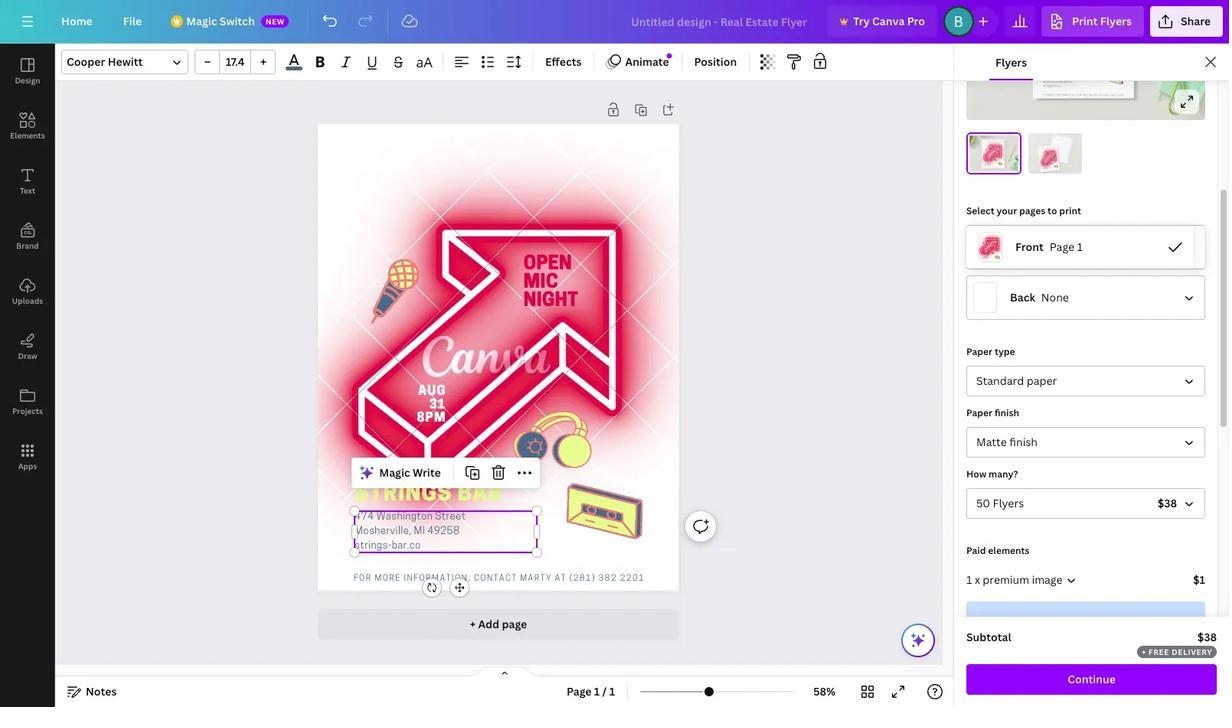 Task type: describe. For each thing, give the bounding box(es) containing it.
+ for + free delivery
[[1142, 647, 1147, 658]]

delivery
[[1172, 647, 1213, 658]]

paper for paper finish
[[967, 406, 993, 419]]

home link
[[49, 6, 105, 37]]

of
[[1006, 615, 1016, 629]]

page 1 / 1
[[567, 685, 615, 700]]

type
[[995, 345, 1016, 358]]

mosherville, inside mosherville, mi 49258 strings-bar.co
[[1044, 81, 1059, 84]]

front down pages
[[1016, 240, 1044, 254]]

more inside select your pages to print element
[[978, 261, 979, 262]]

flyers button
[[990, 44, 1034, 80]]

magic for magic write
[[380, 466, 410, 480]]

page left /
[[567, 685, 592, 700]]

continue
[[1068, 673, 1116, 687]]

try canva pro
[[854, 14, 926, 28]]

elements inside the cost of premium elements is excluded from the subtotal. these will be added at checkout.
[[1068, 615, 1116, 629]]

projects
[[12, 406, 43, 417]]

for more information, contact marty at (281) 382 2201 strings bar 474 washington street mosherville, mi 49258 strings-bar.co aug 31 8pm inside option
[[982, 249, 1001, 262]]

paper type
[[967, 345, 1016, 358]]

aug inside select your pages to print element
[[980, 249, 982, 250]]

page down to
[[1045, 239, 1070, 254]]

strings inside option
[[982, 256, 988, 257]]

bar.co inside strings bar 474 washington street mosherville, mi 49258 strings-bar.co aug 31 8pm
[[392, 542, 421, 552]]

free
[[1149, 647, 1170, 658]]

print
[[1073, 14, 1098, 28]]

at inside select your pages to print element
[[989, 261, 990, 262]]

is
[[1119, 615, 1127, 629]]

for more information, contact marty at (281) 382 2201 strings bar 474 washington street mosherville, mi 49258 strings-bar.co aug 31 8pm inside select your pages to print element
[[976, 249, 995, 262]]

notes
[[86, 685, 117, 700]]

print flyers
[[1073, 14, 1132, 28]]

mic inside option
[[993, 242, 995, 243]]

apps
[[18, 461, 37, 472]]

mi 49258 inside option
[[985, 259, 988, 259]]

show pages image
[[468, 667, 541, 679]]

(281) inside option
[[996, 262, 997, 262]]

apps button
[[0, 430, 55, 485]]

1 inside option
[[1078, 240, 1083, 254]]

bar.co inside mosherville, mi 49258 strings-bar.co
[[1054, 85, 1062, 88]]

select
[[967, 204, 995, 217]]

draw button
[[0, 319, 55, 375]]

the
[[1007, 632, 1024, 646]]

$38
[[1198, 631, 1217, 645]]

paid elements
[[967, 544, 1030, 557]]

will
[[1109, 632, 1126, 646]]

474 inside select your pages to print element
[[976, 257, 977, 258]]

front page 1 for option containing front
[[1016, 240, 1083, 254]]

elements
[[10, 130, 45, 141]]

canva
[[873, 14, 905, 28]]

bar inside strings bar 474 washington street mosherville, mi 49258 strings-bar.co aug 31 8pm
[[458, 484, 503, 507]]

at inside the cost of premium elements is excluded from the subtotal. these will be added at checkout.
[[1180, 632, 1190, 646]]

+ for + add page
[[470, 618, 476, 632]]

design
[[15, 75, 40, 86]]

front page 1 for select your pages to print element
[[1011, 239, 1078, 254]]

strings inside select your pages to print element
[[976, 255, 983, 257]]

mosherville, inside option
[[982, 259, 985, 259]]

aug inside strings bar 474 washington street mosherville, mi 49258 strings-bar.co aug 31 8pm
[[419, 386, 447, 398]]

bar.co inside option
[[984, 260, 986, 260]]

+ add page button
[[318, 610, 679, 641]]

paper for paper type
[[967, 345, 993, 358]]

31 inside strings bar 474 washington street mosherville, mi 49258 strings-bar.co aug 31 8pm
[[430, 399, 447, 412]]

how
[[967, 468, 987, 481]]

text button
[[0, 154, 55, 209]]

to
[[1048, 204, 1058, 217]]

+ add page
[[470, 618, 527, 632]]

cost
[[979, 615, 1003, 629]]

474 inside strings bar 474 washington street mosherville, mi 49258 strings-bar.co aug 31 8pm
[[355, 513, 374, 523]]

draw
[[18, 351, 37, 362]]

select your pages to print element
[[967, 225, 1206, 320]]

main menu bar
[[0, 0, 1230, 44]]

8pm inside strings bar 474 washington street mosherville, mi 49258 strings-bar.co aug 31 8pm
[[417, 413, 447, 426]]

design button
[[0, 44, 55, 99]]

switch
[[220, 14, 255, 28]]

uploads button
[[0, 264, 55, 319]]

home
[[61, 14, 93, 28]]

subtotal.
[[1027, 632, 1073, 646]]

strings- inside select your pages to print element
[[976, 259, 979, 260]]

from
[[979, 632, 1004, 646]]

side panel tab list
[[0, 44, 55, 485]]

for inside select your pages to print element
[[976, 261, 977, 262]]



Task type: locate. For each thing, give the bounding box(es) containing it.
information, inside select your pages to print element
[[979, 261, 984, 262]]

print
[[1060, 204, 1082, 217]]

more
[[1049, 94, 1057, 97], [986, 168, 988, 169], [1045, 171, 1046, 172], [978, 261, 979, 262], [983, 262, 985, 262], [375, 575, 402, 583]]

front inside select your pages to print element
[[1011, 239, 1039, 254]]

washington inside select your pages to print element
[[978, 257, 981, 258]]

1 paper from the top
[[967, 345, 993, 358]]

+ left free
[[1142, 647, 1147, 658]]

pages
[[1020, 204, 1046, 217]]

1 horizontal spatial magic
[[380, 466, 410, 480]]

bar.co inside select your pages to print element
[[979, 259, 981, 260]]

1 horizontal spatial flyers
[[1101, 14, 1132, 28]]

mi 49258 inside mosherville, mi 49258 strings-bar.co
[[1060, 81, 1073, 84]]

/
[[603, 685, 607, 700]]

many?
[[989, 468, 1019, 481]]

bar
[[991, 162, 994, 164], [1048, 166, 1051, 167], [983, 255, 986, 257], [988, 256, 991, 257], [458, 484, 503, 507]]

excluded
[[1129, 615, 1176, 629]]

marty inside option
[[992, 262, 995, 262]]

subtotal
[[967, 631, 1012, 645]]

paper left finish
[[967, 406, 993, 419]]

1 vertical spatial magic
[[380, 466, 410, 480]]

+
[[470, 618, 476, 632], [1142, 647, 1147, 658]]

your
[[997, 204, 1018, 217]]

8pm inside select your pages to print element
[[980, 251, 982, 252]]

these
[[1076, 632, 1106, 646]]

magic for magic switch
[[186, 14, 217, 28]]

at
[[1100, 94, 1103, 97], [997, 168, 998, 169], [1054, 170, 1055, 171], [989, 261, 990, 262], [995, 262, 995, 262], [555, 575, 567, 583], [1180, 632, 1190, 646]]

(281) inside select your pages to print element
[[990, 261, 992, 262]]

strings inside strings bar 474 washington street mosherville, mi 49258 strings-bar.co aug 31 8pm
[[355, 484, 453, 507]]

magic inside button
[[380, 466, 410, 480]]

cost of premium elements is excluded from the subtotal. these will be added at checkout.
[[979, 615, 1190, 663]]

for more information, contact marty at (281) 382 2201
[[1043, 94, 1125, 97], [354, 575, 646, 583]]

31 inside select your pages to print element
[[981, 250, 982, 251]]

mic
[[996, 149, 998, 150], [1051, 154, 1053, 155], [987, 242, 990, 243], [993, 242, 995, 243], [524, 274, 559, 293]]

0 vertical spatial paper
[[967, 345, 993, 358]]

strings-
[[1044, 85, 1054, 88], [985, 166, 987, 167], [1043, 170, 1045, 170], [976, 259, 979, 260], [982, 260, 984, 260], [355, 542, 392, 552]]

382 inside option
[[998, 262, 999, 262]]

elements up these
[[1068, 615, 1116, 629]]

front page 1
[[1011, 239, 1078, 254], [1016, 240, 1083, 254]]

option containing front
[[967, 226, 1194, 269]]

option
[[967, 226, 1194, 269]]

premium
[[1019, 615, 1066, 629]]

strings- inside option
[[982, 260, 984, 260]]

mosherville, inside strings bar 474 washington street mosherville, mi 49258 strings-bar.co aug 31 8pm
[[355, 527, 412, 538]]

elements button
[[0, 99, 55, 154]]

flyers inside flyers button
[[996, 55, 1028, 70]]

paper left type
[[967, 345, 993, 358]]

at inside option
[[995, 262, 995, 262]]

be
[[1129, 632, 1142, 646]]

1 horizontal spatial for more information, contact marty at (281) 382 2201
[[1043, 94, 1125, 97]]

1 vertical spatial for more information, contact marty at (281) 382 2201
[[354, 575, 646, 583]]

magic left write
[[380, 466, 410, 480]]

0 vertical spatial +
[[470, 618, 476, 632]]

(281)
[[1104, 94, 1111, 97], [998, 168, 1000, 169], [1055, 170, 1057, 171], [990, 261, 992, 262], [996, 262, 997, 262], [570, 575, 596, 583]]

page down print
[[1050, 240, 1075, 254]]

mi 49258 inside select your pages to print element
[[980, 258, 983, 259]]

paid
[[967, 544, 986, 557]]

canva assistant image
[[909, 632, 928, 650]]

Design title text field
[[619, 6, 821, 37]]

street inside strings bar 474 washington street mosherville, mi 49258 strings-bar.co aug 31 8pm
[[436, 513, 466, 523]]

magic
[[186, 14, 217, 28], [380, 466, 410, 480]]

flyers
[[1101, 14, 1132, 28], [996, 55, 1028, 70]]

try canva pro button
[[828, 6, 938, 37]]

+ free delivery
[[1142, 647, 1213, 658]]

checkout.
[[979, 649, 1030, 663]]

strings
[[985, 162, 991, 164], [1043, 166, 1048, 168], [976, 255, 983, 257], [982, 256, 988, 257], [355, 484, 453, 507]]

continue button
[[967, 665, 1217, 696]]

$1
[[1194, 573, 1206, 587]]

front page 1 inside select your pages to print element
[[1011, 239, 1078, 254]]

elements right paid
[[989, 544, 1030, 557]]

for more information, contact marty at (281) 382 2201 strings bar 474 washington street mosherville, mi 49258 strings-bar.co aug 31 8pm
[[985, 156, 1003, 169], [1043, 161, 1059, 172], [976, 249, 995, 262], [982, 249, 1001, 262]]

0 horizontal spatial magic
[[186, 14, 217, 28]]

mosherville,
[[1044, 81, 1059, 84], [985, 165, 988, 166], [1043, 169, 1046, 170], [976, 258, 980, 259], [982, 259, 985, 259], [355, 527, 412, 538]]

0 vertical spatial elements
[[989, 544, 1030, 557]]

front
[[1011, 239, 1039, 254], [1016, 240, 1044, 254]]

1 vertical spatial flyers
[[996, 55, 1028, 70]]

mi 49258 inside strings bar 474 washington street mosherville, mi 49258 strings-bar.co aug 31 8pm
[[414, 527, 460, 538]]

0 horizontal spatial for more information, contact marty at (281) 382 2201
[[354, 575, 646, 583]]

0 vertical spatial magic
[[186, 14, 217, 28]]

page
[[1045, 239, 1070, 254], [1050, 240, 1075, 254], [567, 685, 592, 700]]

open inside select your pages to print element
[[987, 240, 990, 242]]

add
[[478, 618, 500, 632]]

try
[[854, 14, 870, 28]]

write
[[413, 466, 441, 480]]

brand
[[16, 241, 39, 251]]

night inside option
[[993, 243, 996, 244]]

finish
[[995, 406, 1020, 419]]

projects button
[[0, 375, 55, 430]]

more inside option
[[983, 262, 985, 262]]

strings bar 474 washington street mosherville, mi 49258 strings-bar.co aug 31 8pm
[[355, 386, 503, 552]]

marty
[[1090, 94, 1099, 97], [995, 168, 997, 169], [1052, 170, 1054, 171], [987, 261, 989, 262], [992, 262, 995, 262], [521, 575, 552, 583]]

elements
[[989, 544, 1030, 557], [1068, 615, 1116, 629]]

2 paper from the top
[[967, 406, 993, 419]]

night inside select your pages to print element
[[987, 243, 991, 244]]

strings- inside mosherville, mi 49258 strings-bar.co
[[1044, 85, 1054, 88]]

notes button
[[61, 680, 123, 705]]

new
[[266, 16, 285, 27]]

31
[[990, 157, 991, 158], [1046, 162, 1047, 162], [981, 250, 982, 251], [986, 250, 988, 251], [430, 399, 447, 412]]

marty inside select your pages to print element
[[987, 261, 989, 262]]

strings- inside strings bar 474 washington street mosherville, mi 49258 strings-bar.co aug 31 8pm
[[355, 542, 392, 552]]

open mic night inside select your pages to print element
[[987, 240, 991, 244]]

1 horizontal spatial +
[[1142, 647, 1147, 658]]

1
[[1072, 239, 1078, 254], [1078, 240, 1083, 254], [594, 685, 600, 700], [610, 685, 615, 700]]

front page 1 inside option
[[1016, 240, 1083, 254]]

mosherville, inside select your pages to print element
[[976, 258, 980, 259]]

magic switch
[[186, 14, 255, 28]]

+ left "add"
[[470, 618, 476, 632]]

uploads
[[12, 296, 43, 306]]

flyers inside print flyers dropdown button
[[1101, 14, 1132, 28]]

0 horizontal spatial +
[[470, 618, 476, 632]]

pro
[[908, 14, 926, 28]]

for inside option
[[982, 262, 983, 262]]

added
[[1145, 632, 1178, 646]]

information, inside option
[[985, 262, 989, 262]]

text
[[20, 185, 35, 196]]

page
[[502, 618, 527, 632]]

mic inside select your pages to print element
[[987, 242, 990, 243]]

contact
[[1077, 94, 1089, 97], [992, 168, 995, 169], [1050, 171, 1052, 171], [984, 261, 987, 262], [989, 262, 992, 262], [474, 575, 518, 583]]

open mic night inside option
[[993, 241, 996, 244]]

382 inside select your pages to print element
[[992, 261, 993, 262]]

bar inside select your pages to print element
[[983, 255, 986, 257]]

contact inside select your pages to print element
[[984, 261, 987, 262]]

street inside select your pages to print element
[[982, 257, 984, 258]]

2201
[[1118, 94, 1125, 97], [1002, 168, 1003, 169], [1058, 170, 1059, 171], [994, 261, 995, 262], [999, 262, 1001, 262], [621, 575, 646, 583]]

1 vertical spatial paper
[[967, 406, 993, 419]]

paper finish
[[967, 406, 1020, 419]]

washington inside strings bar 474 washington street mosherville, mi 49258 strings-bar.co aug 31 8pm
[[377, 513, 433, 523]]

31 inside option
[[986, 250, 988, 251]]

for
[[1043, 94, 1048, 97], [985, 168, 986, 169], [1043, 172, 1044, 172], [976, 261, 977, 262], [982, 262, 983, 262], [354, 575, 372, 583]]

0 horizontal spatial elements
[[989, 544, 1030, 557]]

mosherville, mi 49258 strings-bar.co
[[1044, 81, 1073, 88]]

2201 inside select your pages to print element
[[994, 261, 995, 262]]

magic inside main menu bar
[[186, 14, 217, 28]]

1 vertical spatial +
[[1142, 647, 1147, 658]]

how many?
[[967, 468, 1019, 481]]

night
[[996, 150, 999, 151], [1051, 155, 1054, 156], [987, 243, 991, 244], [993, 243, 996, 244], [524, 292, 579, 311]]

382
[[1112, 94, 1117, 97], [1000, 168, 1001, 169], [1057, 170, 1058, 171], [992, 261, 993, 262], [998, 262, 999, 262], [599, 575, 618, 583]]

mi 49258
[[1060, 81, 1073, 84], [989, 165, 991, 166], [1046, 168, 1049, 169], [980, 258, 983, 259], [985, 259, 988, 259], [414, 527, 460, 538]]

select your pages to print
[[967, 204, 1082, 217]]

group
[[195, 50, 276, 74]]

paper
[[967, 345, 993, 358], [967, 406, 993, 419]]

+ inside button
[[470, 618, 476, 632]]

magic write button
[[355, 461, 447, 486]]

1 vertical spatial elements
[[1068, 615, 1116, 629]]

0 horizontal spatial flyers
[[996, 55, 1028, 70]]

washington inside option
[[983, 258, 987, 258]]

8pm
[[989, 158, 991, 159], [1046, 162, 1047, 163], [980, 251, 982, 252], [986, 251, 988, 252], [417, 413, 447, 426]]

magic write
[[380, 466, 441, 480]]

print flyers button
[[1042, 6, 1145, 37]]

aug
[[989, 156, 991, 157], [1046, 161, 1047, 162], [980, 249, 982, 250], [986, 249, 988, 250], [419, 386, 447, 398]]

0 vertical spatial for more information, contact marty at (281) 382 2201
[[1043, 94, 1125, 97]]

magic left 'switch'
[[186, 14, 217, 28]]

for more information, contact marty at (281) 382 2201 down mosherville, mi 49258 strings-bar.co
[[1043, 94, 1125, 97]]

brand button
[[0, 209, 55, 264]]

information,
[[1057, 94, 1076, 97], [988, 168, 992, 169], [1046, 171, 1050, 172], [979, 261, 984, 262], [985, 262, 989, 262], [404, 575, 472, 583]]

1 horizontal spatial elements
[[1068, 615, 1116, 629]]

1 inside select your pages to print element
[[1072, 239, 1078, 254]]

for more information, contact marty at (281) 382 2201 up + add page
[[354, 575, 646, 583]]

front down select your pages to print
[[1011, 239, 1039, 254]]

open inside option
[[993, 241, 996, 242]]

0 vertical spatial flyers
[[1101, 14, 1132, 28]]

street inside option
[[987, 258, 989, 258]]



Task type: vqa. For each thing, say whether or not it's contained in the screenshot.


